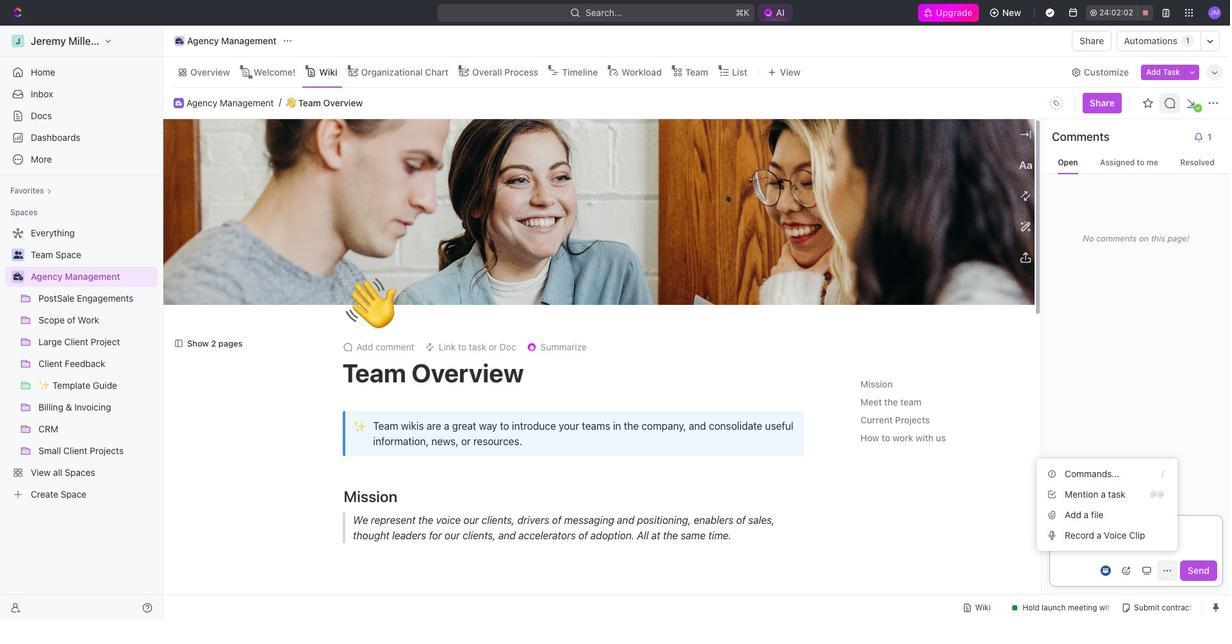Task type: vqa. For each thing, say whether or not it's contained in the screenshot.
top and
yes



Task type: locate. For each thing, give the bounding box(es) containing it.
your
[[559, 421, 579, 432]]

add task
[[1146, 67, 1180, 77]]

1 horizontal spatial and
[[617, 515, 634, 526]]

0 vertical spatial team
[[900, 397, 922, 408]]

1 vertical spatial agency
[[186, 97, 217, 108]]

0 vertical spatial and
[[689, 421, 706, 432]]

overview down wiki
[[323, 97, 363, 108]]

agency management link inside tree
[[31, 267, 155, 287]]

2 vertical spatial add
[[1065, 509, 1082, 520]]

0 horizontal spatial team
[[409, 593, 444, 611]]

chart
[[425, 66, 449, 77]]

1 vertical spatial meet the team
[[344, 593, 444, 611]]

workload
[[622, 66, 662, 77]]

and inside team wikis are a great way to introduce your teams in the company, and consolidate useful information, news, or resources.
[[689, 421, 706, 432]]

1 vertical spatial to
[[500, 421, 509, 432]]

commands...
[[1065, 468, 1120, 479]]

2 vertical spatial to
[[882, 433, 890, 444]]

2 vertical spatial agency management
[[31, 271, 120, 282]]

agency management right business time icon at the top left of page
[[31, 271, 120, 282]]

of up the accelerators
[[552, 515, 561, 526]]

2 horizontal spatial and
[[689, 421, 706, 432]]

thought
[[353, 530, 389, 542]]

agency management up overview link
[[187, 35, 277, 46]]

1 vertical spatial clients,
[[462, 530, 495, 542]]

share button
[[1072, 31, 1112, 51]]

2 horizontal spatial to
[[1137, 158, 1145, 167]]

0 vertical spatial overview
[[190, 66, 230, 77]]

add comment
[[357, 342, 414, 353]]

add inside button
[[1065, 509, 1082, 520]]

clip
[[1129, 530, 1145, 541]]

search...
[[586, 7, 622, 18]]

overview left welcome! link
[[190, 66, 230, 77]]

0 horizontal spatial add
[[357, 342, 373, 353]]

home
[[31, 67, 55, 78]]

@@
[[1150, 490, 1164, 499]]

add inside button
[[1146, 67, 1161, 77]]

1 vertical spatial add
[[357, 342, 373, 353]]

0 horizontal spatial meet
[[344, 593, 379, 611]]

mission up we
[[344, 488, 398, 506]]

introduce
[[512, 421, 556, 432]]

management
[[221, 35, 277, 46], [220, 97, 274, 108], [65, 271, 120, 282]]

1 horizontal spatial mission
[[861, 379, 893, 390]]

of down the messaging
[[578, 530, 588, 542]]

0 vertical spatial share
[[1080, 35, 1104, 46]]

⌘k
[[736, 7, 750, 18]]

1 horizontal spatial add
[[1065, 509, 1082, 520]]

mission
[[861, 379, 893, 390], [344, 488, 398, 506]]

time.
[[708, 530, 731, 542]]

to right how on the bottom
[[882, 433, 890, 444]]

business time image
[[175, 38, 183, 44], [176, 100, 182, 106]]

agency down overview link
[[186, 97, 217, 108]]

0 vertical spatial management
[[221, 35, 277, 46]]

our
[[463, 515, 479, 526], [444, 530, 460, 542]]

agency management for agency management link related to the bottom business time image
[[186, 97, 274, 108]]

1 horizontal spatial our
[[463, 515, 479, 526]]

comment
[[376, 342, 414, 353]]

2 vertical spatial agency
[[31, 271, 63, 282]]

a left voice
[[1097, 530, 1102, 541]]

0 horizontal spatial mission
[[344, 488, 398, 506]]

dashboards
[[31, 132, 80, 143]]

agency management link
[[171, 33, 280, 49], [186, 97, 274, 109], [31, 267, 155, 287]]

overview up great
[[412, 358, 524, 388]]

0 vertical spatial clients,
[[481, 515, 514, 526]]

no comments on this page!
[[1083, 233, 1190, 243]]

0 horizontal spatial meet the team
[[344, 593, 444, 611]]

to inside team wikis are a great way to introduce your teams in the company, and consolidate useful information, news, or resources.
[[500, 421, 509, 432]]

1 vertical spatial mission
[[344, 488, 398, 506]]

clients, right for
[[462, 530, 495, 542]]

0 vertical spatial add
[[1146, 67, 1161, 77]]

agency management inside tree
[[31, 271, 120, 282]]

sidebar navigation
[[0, 26, 163, 620]]

1 vertical spatial agency management link
[[186, 97, 274, 109]]

add left task at top
[[1146, 67, 1161, 77]]

agency up overview link
[[187, 35, 219, 46]]

mission up current
[[861, 379, 893, 390]]

1 vertical spatial team
[[409, 593, 444, 611]]

upgrade link
[[918, 4, 979, 22]]

a inside record a voice clip button
[[1097, 530, 1102, 541]]

team down add comment
[[342, 358, 406, 388]]

share up "customize" button
[[1080, 35, 1104, 46]]

1 horizontal spatial team
[[900, 397, 922, 408]]

docs link
[[5, 106, 158, 126]]

0 horizontal spatial our
[[444, 530, 460, 542]]

team for team
[[686, 66, 708, 77]]

inbox
[[31, 88, 53, 99]]

organizational chart
[[361, 66, 449, 77]]

of
[[552, 515, 561, 526], [736, 515, 745, 526], [578, 530, 588, 542]]

add up wow!
[[1065, 509, 1082, 520]]

our right voice
[[463, 515, 479, 526]]

a left task
[[1101, 489, 1106, 500]]

team up information,
[[373, 421, 398, 432]]

a for record a voice clip
[[1097, 530, 1102, 541]]

messaging
[[564, 515, 614, 526]]

1 horizontal spatial of
[[578, 530, 588, 542]]

list link
[[730, 63, 747, 81]]

1 vertical spatial agency management
[[186, 97, 274, 108]]

of left sales,
[[736, 515, 745, 526]]

0 horizontal spatial to
[[500, 421, 509, 432]]

we represent the voice our clients, drivers of messaging and positioning, enablers of sales, thought leaders for our clients, and accelerators of adoption. all at the same time.
[[353, 515, 777, 542]]

record a voice clip
[[1065, 530, 1145, 541]]

2 horizontal spatial add
[[1146, 67, 1161, 77]]

teams
[[582, 421, 610, 432]]

and
[[689, 421, 706, 432], [617, 515, 634, 526], [498, 530, 516, 542]]

team wikis are a great way to introduce your teams in the company, and consolidate useful information, news, or resources.
[[373, 421, 796, 448]]

add
[[1146, 67, 1161, 77], [357, 342, 373, 353], [1065, 509, 1082, 520]]

agency management down overview link
[[186, 97, 274, 108]]

projects
[[895, 415, 930, 426]]

all
[[637, 530, 648, 542]]

send button
[[1180, 561, 1217, 581]]

the
[[884, 397, 898, 408], [624, 421, 639, 432], [418, 515, 433, 526], [663, 530, 678, 542], [383, 593, 405, 611]]

a inside add a file button
[[1084, 509, 1089, 520]]

share down "customize" button
[[1090, 97, 1115, 108]]

1 vertical spatial business time image
[[176, 100, 182, 106]]

record a voice clip button
[[1042, 525, 1173, 546]]

and left the accelerators
[[498, 530, 516, 542]]

overview
[[190, 66, 230, 77], [323, 97, 363, 108], [412, 358, 524, 388]]

a inside team wikis are a great way to introduce your teams in the company, and consolidate useful information, news, or resources.
[[444, 421, 449, 432]]

a for mention a task
[[1101, 489, 1106, 500]]

1 horizontal spatial overview
[[323, 97, 363, 108]]

2 horizontal spatial overview
[[412, 358, 524, 388]]

me
[[1147, 158, 1158, 167]]

assigned
[[1100, 158, 1135, 167]]

to left me
[[1137, 158, 1145, 167]]

our down voice
[[444, 530, 460, 542]]

0 horizontal spatial and
[[498, 530, 516, 542]]

welcome!
[[254, 66, 296, 77]]

clients,
[[481, 515, 514, 526], [462, 530, 495, 542]]

/
[[1162, 469, 1164, 479]]

and up adoption.
[[617, 515, 634, 526]]

great
[[452, 421, 476, 432]]

on
[[1139, 233, 1149, 243]]

1 vertical spatial and
[[617, 515, 634, 526]]

agency management
[[187, 35, 277, 46], [186, 97, 274, 108], [31, 271, 120, 282]]

record
[[1065, 530, 1094, 541]]

with
[[916, 433, 934, 444]]

team left list link
[[686, 66, 708, 77]]

no
[[1083, 233, 1094, 243]]

inbox link
[[5, 84, 158, 104]]

2 vertical spatial management
[[65, 271, 120, 282]]

2 vertical spatial overview
[[412, 358, 524, 388]]

timeline
[[562, 66, 598, 77]]

1 horizontal spatial meet the team
[[861, 397, 922, 408]]

and right company,
[[689, 421, 706, 432]]

favorites button
[[5, 183, 57, 199]]

mention a task
[[1065, 489, 1126, 500]]

show 2 pages
[[187, 338, 243, 349]]

resources.
[[473, 436, 522, 448]]

a right are
[[444, 421, 449, 432]]

clients, left the drivers
[[481, 515, 514, 526]]

agency right business time icon at the top left of page
[[31, 271, 63, 282]]

1 vertical spatial our
[[444, 530, 460, 542]]

mention
[[1065, 489, 1099, 500]]

0 vertical spatial to
[[1137, 158, 1145, 167]]

team inside team wikis are a great way to introduce your teams in the company, and consolidate useful information, news, or resources.
[[373, 421, 398, 432]]

team
[[686, 66, 708, 77], [298, 97, 321, 108], [342, 358, 406, 388], [373, 421, 398, 432]]

2 vertical spatial agency management link
[[31, 267, 155, 287]]

1 horizontal spatial to
[[882, 433, 890, 444]]

to for how
[[882, 433, 890, 444]]

are
[[427, 421, 441, 432]]

agency inside tree
[[31, 271, 63, 282]]

0 vertical spatial meet
[[861, 397, 882, 408]]

to right way
[[500, 421, 509, 432]]

agency
[[187, 35, 219, 46], [186, 97, 217, 108], [31, 271, 63, 282]]

add a file button
[[1042, 505, 1173, 525]]

a left file
[[1084, 509, 1089, 520]]

agency for agency management link related to the bottom business time image
[[186, 97, 217, 108]]

add left comment
[[357, 342, 373, 353]]



Task type: describe. For each thing, give the bounding box(es) containing it.
team link
[[683, 63, 708, 81]]

file
[[1091, 509, 1104, 520]]

agency for agency management link within the tree
[[31, 271, 63, 282]]

workload link
[[619, 63, 662, 81]]

we
[[353, 515, 368, 526]]

0 vertical spatial agency management
[[187, 35, 277, 46]]

pages
[[218, 338, 243, 349]]

👋
[[286, 98, 296, 108]]

drivers
[[517, 515, 549, 526]]

current
[[861, 415, 893, 426]]

new button
[[985, 3, 1029, 23]]

agency management tree
[[5, 223, 158, 505]]

team overview
[[342, 358, 524, 388]]

favorites
[[10, 186, 44, 195]]

wiki
[[319, 66, 337, 77]]

this
[[1151, 233, 1165, 243]]

overall process link
[[470, 63, 538, 81]]

comments
[[1052, 130, 1110, 144]]

comments
[[1096, 233, 1137, 243]]

how
[[861, 433, 879, 444]]

accelerators
[[518, 530, 576, 542]]

task
[[1163, 67, 1180, 77]]

add task button
[[1141, 64, 1185, 80]]

1 horizontal spatial meet
[[861, 397, 882, 408]]

24:02:02 button
[[1086, 5, 1153, 21]]

docs
[[31, 110, 52, 121]]

consolidate
[[709, 421, 763, 432]]

1 vertical spatial share
[[1090, 97, 1115, 108]]

customize button
[[1067, 63, 1133, 81]]

news,
[[432, 436, 459, 448]]

agency management for agency management link within the tree
[[31, 271, 120, 282]]

spaces
[[10, 208, 37, 217]]

2
[[211, 338, 216, 349]]

send
[[1188, 565, 1210, 576]]

way
[[479, 421, 497, 432]]

agency management link for business time icon at the top left of page
[[31, 267, 155, 287]]

how to work with us
[[861, 433, 946, 444]]

list
[[732, 66, 747, 77]]

overall process
[[472, 66, 538, 77]]

a for add a file
[[1084, 509, 1089, 520]]

positioning,
[[637, 515, 691, 526]]

overall
[[472, 66, 502, 77]]

2 horizontal spatial of
[[736, 515, 745, 526]]

wikis
[[401, 421, 424, 432]]

1
[[1186, 36, 1190, 46]]

team for team overview
[[342, 358, 406, 388]]

1 vertical spatial overview
[[323, 97, 363, 108]]

page!
[[1168, 233, 1190, 243]]

business time image
[[13, 273, 23, 281]]

0 horizontal spatial overview
[[190, 66, 230, 77]]

👋 team overview
[[286, 97, 363, 108]]

organizational
[[361, 66, 423, 77]]

0 vertical spatial business time image
[[175, 38, 183, 44]]

share inside button
[[1080, 35, 1104, 46]]

enablers
[[694, 515, 733, 526]]

in
[[613, 421, 621, 432]]

✨
[[353, 420, 367, 433]]

add for add comment
[[357, 342, 373, 353]]

upgrade
[[936, 7, 973, 18]]

same
[[681, 530, 705, 542]]

process
[[504, 66, 538, 77]]

wiki link
[[317, 63, 337, 81]]

home link
[[5, 62, 158, 83]]

company,
[[642, 421, 686, 432]]

automations
[[1124, 35, 1178, 46]]

overview link
[[188, 63, 230, 81]]

the inside team wikis are a great way to introduce your teams in the company, and consolidate useful information, news, or resources.
[[624, 421, 639, 432]]

1 vertical spatial management
[[220, 97, 274, 108]]

useful
[[765, 421, 794, 432]]

task
[[1108, 489, 1126, 500]]

show
[[187, 338, 209, 349]]

or
[[461, 436, 471, 448]]

work
[[893, 433, 913, 444]]

0 horizontal spatial of
[[552, 515, 561, 526]]

new
[[1002, 7, 1021, 18]]

0 vertical spatial meet the team
[[861, 397, 922, 408]]

organizational chart link
[[359, 63, 449, 81]]

management inside tree
[[65, 271, 120, 282]]

0 vertical spatial mission
[[861, 379, 893, 390]]

team right 👋
[[298, 97, 321, 108]]

us
[[936, 433, 946, 444]]

timeline link
[[560, 63, 598, 81]]

add a file
[[1065, 509, 1104, 520]]

adoption.
[[590, 530, 634, 542]]

add for add task
[[1146, 67, 1161, 77]]

1 vertical spatial meet
[[344, 593, 379, 611]]

0 vertical spatial agency management link
[[171, 33, 280, 49]]

resolved
[[1180, 158, 1215, 167]]

current projects
[[861, 415, 930, 426]]

add for add a file
[[1065, 509, 1082, 520]]

24:02:02
[[1099, 8, 1134, 17]]

0 vertical spatial our
[[463, 515, 479, 526]]

to for assigned
[[1137, 158, 1145, 167]]

represent
[[371, 515, 415, 526]]

wow!
[[1063, 527, 1089, 538]]

0 vertical spatial agency
[[187, 35, 219, 46]]

leaders
[[392, 530, 426, 542]]

assigned to me
[[1100, 158, 1158, 167]]

team for team wikis are a great way to introduce your teams in the company, and consolidate useful information, news, or resources.
[[373, 421, 398, 432]]

agency management link for the bottom business time image
[[186, 97, 274, 109]]

2 vertical spatial and
[[498, 530, 516, 542]]

sales,
[[748, 515, 775, 526]]



